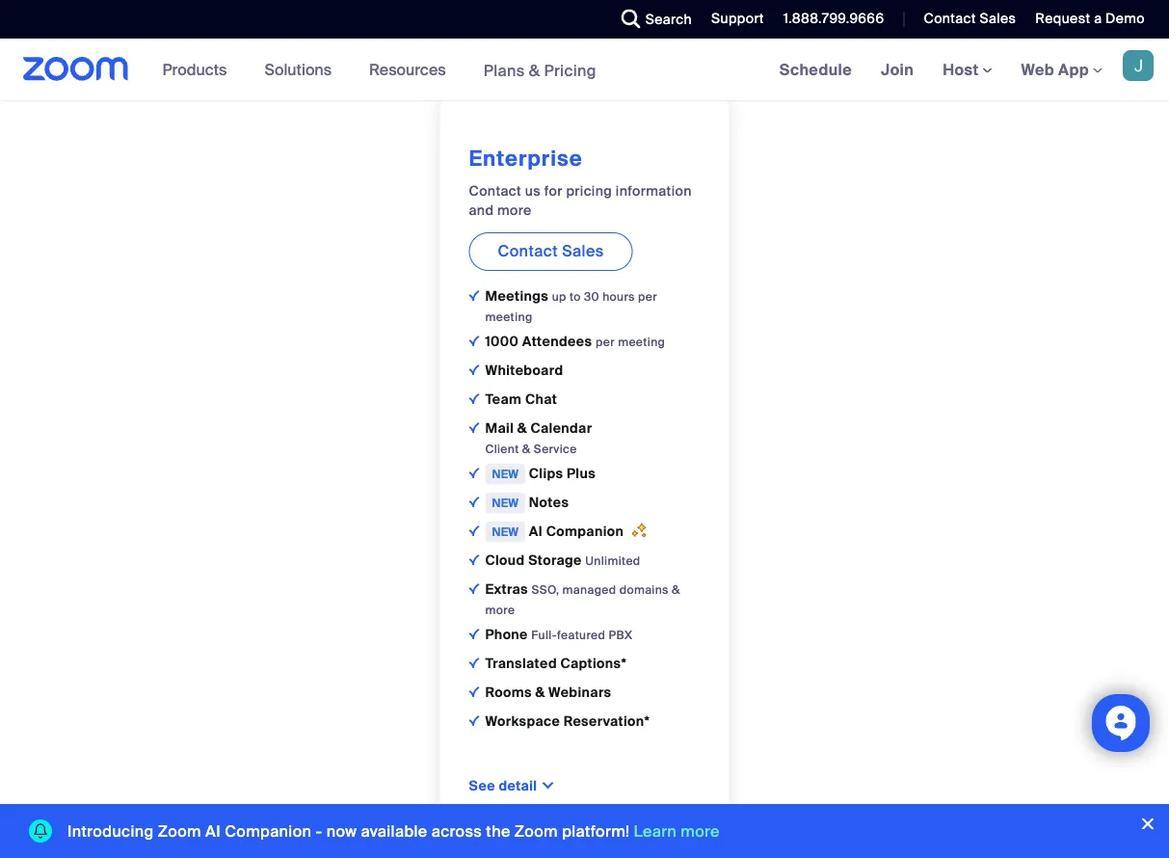 Task type: describe. For each thing, give the bounding box(es) containing it.
for
[[545, 182, 563, 200]]

see for see detail button on top of zoom logo
[[68, 20, 94, 37]]

& inside sso, managed domains & more
[[672, 582, 681, 597]]

see detail button up product information navigation at the top
[[346, 20, 414, 37]]

enterprise
[[469, 145, 583, 172]]

join
[[882, 59, 914, 80]]

0 vertical spatial ai
[[529, 523, 543, 540]]

see for see detail button over product information navigation at the top
[[346, 20, 372, 37]]

sso,
[[532, 582, 560, 597]]

cloud storage unlimited
[[486, 552, 641, 569]]

see detail button up the
[[469, 777, 538, 795]]

workspace
[[486, 713, 560, 730]]

phone full-featured pbx
[[486, 626, 633, 644]]

pricing
[[567, 182, 613, 200]]

reservation*
[[564, 713, 650, 730]]

request a demo
[[1036, 10, 1146, 27]]

0 horizontal spatial contact sales
[[498, 240, 604, 261]]

detail up host
[[931, 20, 970, 37]]

new for notes
[[492, 496, 519, 511]]

introducing zoom ai companion - now available across the zoom platform! learn more
[[68, 821, 720, 842]]

0 vertical spatial contact
[[924, 10, 977, 27]]

a
[[1095, 10, 1103, 27]]

0 horizontal spatial companion
[[225, 821, 312, 842]]

ok image for mail & calendar
[[469, 422, 480, 433]]

rooms & webinars
[[486, 684, 612, 702]]

30
[[585, 289, 600, 304]]

the
[[486, 821, 511, 842]]

1000 attendees per meeting
[[486, 333, 666, 350]]

host button
[[943, 59, 993, 80]]

see detail button up zoom logo
[[68, 20, 136, 37]]

phone
[[486, 626, 528, 644]]

web app button
[[1022, 59, 1103, 80]]

new inside new ai companion
[[492, 525, 519, 539]]

detail up zoom logo
[[97, 20, 136, 37]]

notes
[[529, 494, 569, 512]]

ok image for 1000 attendees
[[469, 336, 480, 346]]

captions*
[[561, 655, 627, 673]]

resources
[[369, 59, 446, 80]]

hours
[[603, 289, 635, 304]]

new ai companion
[[492, 523, 628, 540]]

profile picture image
[[1124, 50, 1155, 81]]

web
[[1022, 59, 1055, 80]]

whiteboard
[[486, 362, 564, 379]]

contact inside enterprise contact us for pricing information and more
[[469, 182, 522, 200]]

see detail button left support
[[624, 20, 692, 37]]

plus
[[567, 465, 596, 483]]

products button
[[163, 39, 236, 100]]

up to 30 hours per meeting
[[486, 289, 658, 324]]

1.888.799.9666 button up schedule "link"
[[784, 10, 885, 27]]

ok image for whiteboard
[[469, 364, 480, 375]]

app
[[1059, 59, 1090, 80]]

to
[[570, 289, 581, 304]]

resources button
[[369, 39, 455, 100]]

storage
[[529, 552, 582, 569]]

join link
[[867, 39, 929, 100]]

meetings navigation
[[766, 39, 1170, 102]]

0 vertical spatial companion
[[547, 523, 624, 540]]

3 ok image from the top
[[469, 468, 480, 478]]

per inside 1000 attendees per meeting
[[596, 335, 615, 349]]

1 horizontal spatial sales
[[980, 10, 1017, 27]]

us
[[525, 182, 541, 200]]

products
[[163, 59, 227, 80]]

available
[[361, 821, 428, 842]]

meeting inside up to 30 hours per meeting
[[486, 309, 533, 324]]

enterprise contact us for pricing information and more
[[469, 145, 692, 219]]

schedule link
[[766, 39, 867, 100]]

see detail for see detail button on top of the
[[469, 777, 538, 795]]

see for see detail button on top of the
[[469, 777, 496, 795]]

team chat
[[486, 390, 558, 408]]

more inside sso, managed domains & more
[[486, 603, 515, 618]]

detail up resources at the top
[[375, 20, 414, 37]]

& for plans
[[529, 60, 540, 80]]

support
[[712, 10, 765, 27]]

1 vertical spatial sales
[[562, 240, 604, 261]]

full-
[[532, 628, 557, 643]]

up
[[552, 289, 567, 304]]

-
[[316, 821, 323, 842]]

1000
[[486, 333, 519, 350]]

2 vertical spatial more
[[681, 821, 720, 842]]

managed
[[563, 582, 617, 597]]

see detail for see detail button to the left of support
[[624, 20, 692, 37]]

web app
[[1022, 59, 1090, 80]]



Task type: locate. For each thing, give the bounding box(es) containing it.
more
[[498, 201, 532, 219], [486, 603, 515, 618], [681, 821, 720, 842]]

service
[[534, 442, 577, 457]]

ok image for new
[[469, 526, 480, 536]]

ok image for translated captions*
[[469, 658, 480, 668]]

2 vertical spatial contact
[[498, 240, 558, 261]]

1 vertical spatial ai
[[206, 821, 221, 842]]

0 vertical spatial sales
[[980, 10, 1017, 27]]

new for clips plus
[[492, 467, 519, 482]]

detail up the
[[499, 777, 538, 795]]

see detail up host
[[902, 20, 970, 37]]

& right mail
[[518, 419, 528, 437]]

4 ok image from the top
[[469, 554, 480, 565]]

plans & pricing link
[[484, 60, 597, 80], [484, 60, 597, 80]]

banner
[[0, 39, 1170, 102]]

ok image left cloud
[[469, 554, 480, 565]]

0 horizontal spatial ai
[[206, 821, 221, 842]]

6 ok image from the top
[[469, 687, 480, 697]]

& right domains
[[672, 582, 681, 597]]

sales up the to
[[562, 240, 604, 261]]

1 vertical spatial contact
[[469, 182, 522, 200]]

information
[[616, 182, 692, 200]]

ok image left new clips plus at bottom
[[469, 468, 480, 478]]

0 horizontal spatial per
[[596, 335, 615, 349]]

see for see detail button over host
[[902, 20, 928, 37]]

ok image left whiteboard
[[469, 364, 480, 375]]

more down us at the left of the page
[[498, 201, 532, 219]]

1 vertical spatial per
[[596, 335, 615, 349]]

now
[[327, 821, 357, 842]]

meeting
[[486, 309, 533, 324], [618, 335, 666, 349]]

banner containing products
[[0, 39, 1170, 102]]

1 vertical spatial more
[[486, 603, 515, 618]]

chat
[[526, 390, 558, 408]]

1.888.799.9666 button up the schedule
[[769, 0, 890, 39]]

4 ok image from the top
[[469, 526, 480, 536]]

new inside new notes
[[492, 496, 519, 511]]

ok image left '1000'
[[469, 336, 480, 346]]

see detail
[[68, 20, 136, 37], [346, 20, 414, 37], [624, 20, 692, 37], [902, 20, 970, 37], [469, 777, 538, 795]]

see detail up the
[[469, 777, 538, 795]]

see detail up product information navigation at the top
[[346, 20, 414, 37]]

companion left -
[[225, 821, 312, 842]]

0 vertical spatial new
[[492, 467, 519, 482]]

zoom logo image
[[23, 57, 129, 81]]

per
[[639, 289, 658, 304], [596, 335, 615, 349]]

0 horizontal spatial zoom
[[158, 821, 201, 842]]

new clips plus
[[492, 465, 596, 483]]

new left notes
[[492, 496, 519, 511]]

meetings
[[486, 287, 552, 305]]

solutions button
[[265, 39, 341, 100]]

learn
[[634, 821, 677, 842]]

new inside new clips plus
[[492, 467, 519, 482]]

sales up host dropdown button
[[980, 10, 1017, 27]]

cloud
[[486, 552, 525, 569]]

plans & pricing
[[484, 60, 597, 80]]

per right the hours
[[639, 289, 658, 304]]

0 horizontal spatial meeting
[[486, 309, 533, 324]]

meeting inside 1000 attendees per meeting
[[618, 335, 666, 349]]

2 zoom from the left
[[515, 821, 558, 842]]

see
[[68, 20, 94, 37], [346, 20, 372, 37], [624, 20, 650, 37], [902, 20, 928, 37], [469, 777, 496, 795]]

see detail for see detail button on top of zoom logo
[[68, 20, 136, 37]]

ok image left new ai companion
[[469, 526, 480, 536]]

1.888.799.9666 button
[[769, 0, 890, 39], [784, 10, 885, 27]]

ok image for extras
[[469, 583, 480, 594]]

6 ok image from the top
[[469, 658, 480, 668]]

0 vertical spatial more
[[498, 201, 532, 219]]

attendees
[[523, 333, 593, 350]]

ok image
[[469, 336, 480, 346], [469, 393, 480, 404], [469, 497, 480, 507], [469, 526, 480, 536], [469, 583, 480, 594], [469, 687, 480, 697]]

1 horizontal spatial companion
[[547, 523, 624, 540]]

ai
[[529, 523, 543, 540], [206, 821, 221, 842]]

demo
[[1106, 10, 1146, 27]]

5 ok image from the top
[[469, 629, 480, 639]]

0 vertical spatial contact sales
[[924, 10, 1017, 27]]

& inside product information navigation
[[529, 60, 540, 80]]

contact
[[924, 10, 977, 27], [469, 182, 522, 200], [498, 240, 558, 261]]

1 zoom from the left
[[158, 821, 201, 842]]

ok image left extras
[[469, 583, 480, 594]]

& for mail
[[518, 419, 528, 437]]

& right client at the bottom of the page
[[523, 442, 531, 457]]

solutions
[[265, 59, 332, 80]]

ok image left mail
[[469, 422, 480, 433]]

contact sales up up in the left of the page
[[498, 240, 604, 261]]

see detail for see detail button over product information navigation at the top
[[346, 20, 414, 37]]

see for see detail button to the left of support
[[624, 20, 650, 37]]

see detail left support
[[624, 20, 692, 37]]

featured
[[557, 628, 606, 643]]

3 ok image from the top
[[469, 497, 480, 507]]

mail & calendar client & service
[[486, 419, 593, 457]]

detail left support
[[653, 20, 692, 37]]

& for rooms
[[536, 684, 545, 702]]

1 ok image from the top
[[469, 336, 480, 346]]

1 horizontal spatial meeting
[[618, 335, 666, 349]]

more right learn
[[681, 821, 720, 842]]

detail
[[97, 20, 136, 37], [375, 20, 414, 37], [653, 20, 692, 37], [931, 20, 970, 37], [499, 777, 538, 795]]

pbx
[[609, 628, 633, 643]]

ok image left workspace
[[469, 716, 480, 726]]

translated
[[486, 655, 557, 673]]

1 vertical spatial companion
[[225, 821, 312, 842]]

platform!
[[562, 821, 630, 842]]

mail
[[486, 419, 514, 437]]

rooms
[[486, 684, 532, 702]]

workspace reservation*
[[486, 713, 650, 730]]

support link
[[697, 0, 769, 39], [712, 10, 765, 27]]

zoom right the
[[515, 821, 558, 842]]

ok image left team
[[469, 393, 480, 404]]

ok image left phone
[[469, 629, 480, 639]]

schedule
[[780, 59, 853, 80]]

new up cloud
[[492, 525, 519, 539]]

request
[[1036, 10, 1091, 27]]

product information navigation
[[148, 39, 611, 102]]

1 new from the top
[[492, 467, 519, 482]]

request a demo link
[[1022, 0, 1170, 39], [1036, 10, 1146, 27]]

1 horizontal spatial per
[[639, 289, 658, 304]]

0 vertical spatial per
[[639, 289, 658, 304]]

contact sales link
[[910, 0, 1022, 39], [924, 10, 1017, 27], [469, 232, 633, 271]]

1 horizontal spatial ai
[[529, 523, 543, 540]]

ok image left new notes
[[469, 497, 480, 507]]

per inside up to 30 hours per meeting
[[639, 289, 658, 304]]

across
[[432, 821, 482, 842]]

2 ok image from the top
[[469, 393, 480, 404]]

plans
[[484, 60, 525, 80]]

more inside enterprise contact us for pricing information and more
[[498, 201, 532, 219]]

contact up meetings
[[498, 240, 558, 261]]

team
[[486, 390, 522, 408]]

pricing
[[544, 60, 597, 80]]

unlimited
[[586, 553, 641, 568]]

sso, managed domains & more
[[486, 582, 681, 618]]

& right rooms
[[536, 684, 545, 702]]

ok image for cloud storage
[[469, 554, 480, 565]]

see detail button
[[68, 20, 136, 37], [346, 20, 414, 37], [624, 20, 692, 37], [902, 20, 970, 37], [469, 777, 538, 795]]

clips
[[529, 465, 564, 483]]

ok image left translated
[[469, 658, 480, 668]]

per down 30 at the top of page
[[596, 335, 615, 349]]

contact up host
[[924, 10, 977, 27]]

& right plans
[[529, 60, 540, 80]]

ok image for rooms & webinars
[[469, 687, 480, 697]]

1 vertical spatial new
[[492, 496, 519, 511]]

2 ok image from the top
[[469, 422, 480, 433]]

search
[[646, 10, 693, 28]]

5 ok image from the top
[[469, 583, 480, 594]]

and
[[469, 201, 494, 219]]

ok image
[[469, 364, 480, 375], [469, 422, 480, 433], [469, 468, 480, 478], [469, 554, 480, 565], [469, 629, 480, 639], [469, 658, 480, 668], [469, 716, 480, 726]]

introducing
[[68, 821, 154, 842]]

&
[[529, 60, 540, 80], [518, 419, 528, 437], [523, 442, 531, 457], [672, 582, 681, 597], [536, 684, 545, 702]]

companion up cloud storage unlimited
[[547, 523, 624, 540]]

include image
[[469, 290, 480, 301]]

1.888.799.9666
[[784, 10, 885, 27]]

1 ok image from the top
[[469, 364, 480, 375]]

2 new from the top
[[492, 496, 519, 511]]

1 vertical spatial contact sales
[[498, 240, 604, 261]]

see detail up zoom logo
[[68, 20, 136, 37]]

contact sales up host dropdown button
[[924, 10, 1017, 27]]

webinars
[[549, 684, 612, 702]]

learn more link
[[634, 821, 720, 842]]

zoom right introducing
[[158, 821, 201, 842]]

0 horizontal spatial sales
[[562, 240, 604, 261]]

0 vertical spatial meeting
[[486, 309, 533, 324]]

new
[[492, 467, 519, 482], [492, 496, 519, 511], [492, 525, 519, 539]]

see detail button up host
[[902, 20, 970, 37]]

client
[[486, 442, 519, 457]]

see detail for see detail button over host
[[902, 20, 970, 37]]

zoom
[[158, 821, 201, 842], [515, 821, 558, 842]]

calendar
[[531, 419, 593, 437]]

new notes
[[492, 494, 569, 512]]

host
[[943, 59, 983, 80]]

companion
[[547, 523, 624, 540], [225, 821, 312, 842]]

translated captions*
[[486, 655, 627, 673]]

3 new from the top
[[492, 525, 519, 539]]

extras
[[486, 580, 532, 598]]

1 horizontal spatial zoom
[[515, 821, 558, 842]]

meeting down meetings
[[486, 309, 533, 324]]

ok image for phone
[[469, 629, 480, 639]]

2 vertical spatial new
[[492, 525, 519, 539]]

ok image for workspace reservation*
[[469, 716, 480, 726]]

1 vertical spatial meeting
[[618, 335, 666, 349]]

domains
[[620, 582, 669, 597]]

ok image left rooms
[[469, 687, 480, 697]]

new down client at the bottom of the page
[[492, 467, 519, 482]]

7 ok image from the top
[[469, 716, 480, 726]]

1 horizontal spatial contact sales
[[924, 10, 1017, 27]]

meeting down the hours
[[618, 335, 666, 349]]

more down extras
[[486, 603, 515, 618]]

ok image for team chat
[[469, 393, 480, 404]]

search button
[[607, 0, 697, 39]]

contact up and
[[469, 182, 522, 200]]



Task type: vqa. For each thing, say whether or not it's contained in the screenshot.
Which recording is right for you?
no



